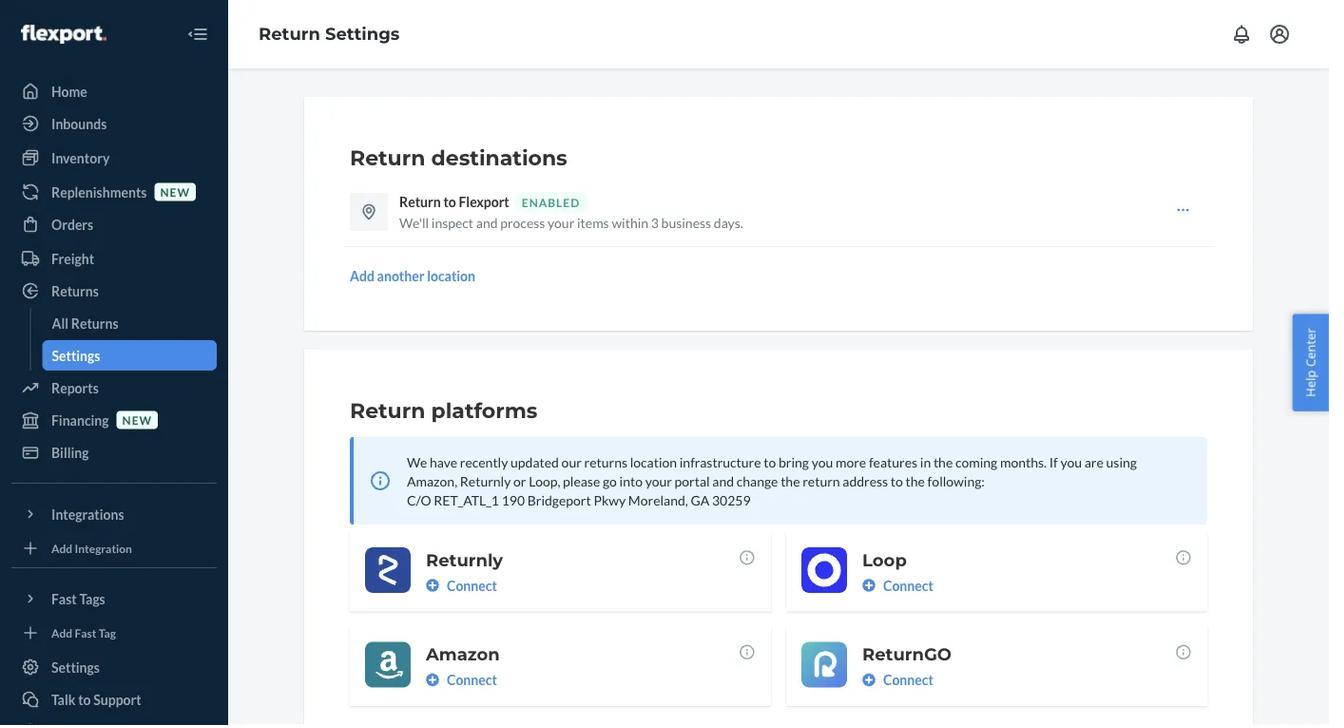 Task type: vqa. For each thing, say whether or not it's contained in the screenshot.
using
yes



Task type: locate. For each thing, give the bounding box(es) containing it.
and down infrastructure
[[713, 473, 734, 489]]

all returns
[[52, 315, 119, 332]]

all returns link
[[42, 308, 217, 339]]

0 horizontal spatial you
[[812, 454, 834, 470]]

1 horizontal spatial new
[[160, 185, 190, 199]]

1 horizontal spatial location
[[630, 454, 677, 470]]

financing
[[51, 412, 109, 429]]

plus circle image for loop
[[863, 579, 876, 593]]

return for return destinations
[[350, 145, 426, 171]]

and down flexport
[[476, 215, 498, 231]]

orders link
[[11, 209, 217, 240]]

2 vertical spatial add
[[51, 626, 72, 640]]

1 vertical spatial new
[[122, 413, 152, 427]]

0 vertical spatial returnly
[[460, 473, 511, 489]]

0 vertical spatial returns
[[51, 283, 99, 299]]

plus circle image down "loop"
[[863, 579, 876, 593]]

and
[[476, 215, 498, 231], [713, 473, 734, 489]]

connect down the amazon
[[447, 673, 497, 689]]

returngo
[[863, 645, 952, 665]]

your down the "enabled"
[[548, 215, 575, 231]]

are
[[1085, 454, 1104, 470]]

bring
[[779, 454, 810, 470]]

settings link up talk to support button
[[11, 653, 217, 683]]

c/o
[[407, 492, 432, 508]]

settings link down all returns link
[[42, 341, 217, 371]]

returns right all
[[71, 315, 119, 332]]

destinations
[[431, 145, 568, 171]]

pkwy
[[594, 492, 626, 508]]

connect
[[447, 578, 497, 594], [884, 578, 934, 594], [447, 673, 497, 689], [884, 673, 934, 689]]

the down bring
[[781, 473, 801, 489]]

location inside button
[[427, 268, 476, 284]]

add left another at the left top
[[350, 268, 375, 284]]

if
[[1050, 454, 1059, 470]]

flexport
[[459, 194, 510, 210]]

location
[[427, 268, 476, 284], [630, 454, 677, 470]]

0 vertical spatial and
[[476, 215, 498, 231]]

fast left "tags"
[[51, 591, 77, 607]]

more
[[836, 454, 867, 470]]

190
[[502, 492, 525, 508]]

0 horizontal spatial location
[[427, 268, 476, 284]]

integrations button
[[11, 499, 217, 530]]

we
[[407, 454, 428, 470]]

1 vertical spatial returns
[[71, 315, 119, 332]]

inspect
[[432, 215, 474, 231]]

return settings
[[259, 23, 400, 44]]

returnly down recently
[[460, 473, 511, 489]]

0 vertical spatial fast
[[51, 591, 77, 607]]

add fast tag
[[51, 626, 116, 640]]

0 vertical spatial location
[[427, 268, 476, 284]]

your
[[548, 215, 575, 231], [646, 473, 672, 489]]

flexport logo image
[[21, 25, 106, 44]]

fast
[[51, 591, 77, 607], [75, 626, 96, 640]]

new for financing
[[122, 413, 152, 427]]

freight
[[51, 251, 94, 267]]

loop
[[863, 550, 907, 571]]

settings link
[[42, 341, 217, 371], [11, 653, 217, 683]]

returns
[[51, 283, 99, 299], [71, 315, 119, 332]]

0 horizontal spatial and
[[476, 215, 498, 231]]

help
[[1303, 371, 1320, 398]]

add down fast tags
[[51, 626, 72, 640]]

coming
[[956, 454, 998, 470]]

the
[[934, 454, 953, 470], [781, 473, 801, 489], [906, 473, 926, 489]]

connect down "loop"
[[884, 578, 934, 594]]

please
[[563, 473, 601, 489]]

connect button
[[426, 577, 497, 596], [863, 577, 934, 596], [426, 671, 497, 690]]

0 vertical spatial settings link
[[42, 341, 217, 371]]

add for add another location
[[350, 268, 375, 284]]

open account menu image
[[1269, 23, 1292, 46]]

the down in
[[906, 473, 926, 489]]

moreland,
[[629, 492, 689, 508]]

billing link
[[11, 438, 217, 468]]

returnly
[[460, 473, 511, 489], [426, 550, 503, 571]]

location up into
[[630, 454, 677, 470]]

your up moreland,
[[646, 473, 672, 489]]

1 vertical spatial add
[[51, 542, 72, 556]]

you up return
[[812, 454, 834, 470]]

plus circle image up the amazon
[[426, 579, 440, 593]]

new
[[160, 185, 190, 199], [122, 413, 152, 427]]

plus circle image
[[426, 579, 440, 593], [863, 579, 876, 593], [426, 674, 440, 687], [863, 674, 876, 687]]

you
[[812, 454, 834, 470], [1061, 454, 1083, 470]]

fast left tag
[[75, 626, 96, 640]]

another
[[377, 268, 425, 284]]

in
[[921, 454, 932, 470]]

returnly down ret_atl_1
[[426, 550, 503, 571]]

0 horizontal spatial new
[[122, 413, 152, 427]]

new down reports link
[[122, 413, 152, 427]]

1 horizontal spatial you
[[1061, 454, 1083, 470]]

add left integration
[[51, 542, 72, 556]]

to
[[444, 194, 456, 210], [764, 454, 777, 470], [891, 473, 904, 489], [78, 692, 91, 708]]

connect up the amazon
[[447, 578, 497, 594]]

plus circle image down the amazon
[[426, 674, 440, 687]]

add inside add fast tag link
[[51, 626, 72, 640]]

2 you from the left
[[1061, 454, 1083, 470]]

1 vertical spatial and
[[713, 473, 734, 489]]

0 vertical spatial new
[[160, 185, 190, 199]]

following:
[[928, 473, 985, 489]]

infrastructure
[[680, 454, 762, 470]]

returns
[[585, 454, 628, 470]]

1 horizontal spatial and
[[713, 473, 734, 489]]

2 horizontal spatial the
[[934, 454, 953, 470]]

connect for loop
[[884, 578, 934, 594]]

open notifications image
[[1231, 23, 1254, 46]]

1 vertical spatial your
[[646, 473, 672, 489]]

connect button for returnly
[[426, 577, 497, 596]]

ret_atl_1
[[434, 492, 499, 508]]

add for add fast tag
[[51, 626, 72, 640]]

add inside add another location button
[[350, 268, 375, 284]]

add inside add integration link
[[51, 542, 72, 556]]

orders
[[51, 216, 93, 233]]

business
[[662, 215, 712, 231]]

add
[[350, 268, 375, 284], [51, 542, 72, 556], [51, 626, 72, 640]]

1 vertical spatial settings link
[[11, 653, 217, 683]]

items
[[577, 215, 610, 231]]

connect for amazon
[[447, 673, 497, 689]]

add for add integration
[[51, 542, 72, 556]]

add integration
[[51, 542, 132, 556]]

1 vertical spatial location
[[630, 454, 677, 470]]

connect for returnly
[[447, 578, 497, 594]]

settings
[[325, 23, 400, 44], [52, 348, 100, 364], [51, 660, 100, 676]]

add another location button
[[350, 266, 476, 285]]

the right in
[[934, 454, 953, 470]]

connect button for loop
[[863, 577, 934, 596]]

plus circle image down 'returngo'
[[863, 674, 876, 687]]

connect button down the amazon
[[426, 671, 497, 690]]

plus circle image for amazon
[[426, 674, 440, 687]]

days.
[[714, 215, 744, 231]]

to right the talk
[[78, 692, 91, 708]]

to down features on the right of page
[[891, 473, 904, 489]]

home link
[[11, 76, 217, 107]]

talk to support
[[51, 692, 141, 708]]

0 horizontal spatial the
[[781, 473, 801, 489]]

1 horizontal spatial your
[[646, 473, 672, 489]]

reports
[[51, 380, 99, 396]]

talk to support button
[[11, 685, 217, 715]]

location right another at the left top
[[427, 268, 476, 284]]

0 horizontal spatial your
[[548, 215, 575, 231]]

connect button up the amazon
[[426, 577, 497, 596]]

connect button down "loop"
[[863, 577, 934, 596]]

return
[[259, 23, 321, 44], [350, 145, 426, 171], [400, 194, 441, 210], [350, 398, 426, 424]]

0 vertical spatial add
[[350, 268, 375, 284]]

returns down the freight
[[51, 283, 99, 299]]

you right "if"
[[1061, 454, 1083, 470]]

new up orders link
[[160, 185, 190, 199]]

1 you from the left
[[812, 454, 834, 470]]



Task type: describe. For each thing, give the bounding box(es) containing it.
return settings link
[[259, 23, 400, 44]]

inbounds
[[51, 116, 107, 132]]

enabled
[[522, 196, 580, 209]]

connect link
[[863, 671, 1193, 690]]

portal
[[675, 473, 710, 489]]

integration
[[75, 542, 132, 556]]

connect down 'returngo'
[[884, 673, 934, 689]]

address
[[843, 473, 889, 489]]

help center
[[1303, 328, 1320, 398]]

return for return platforms
[[350, 398, 426, 424]]

1 horizontal spatial the
[[906, 473, 926, 489]]

add fast tag link
[[11, 622, 217, 645]]

your inside we have recently updated our returns location infrastructure to bring you more features in the coming months. if you are using amazon, returnly or loop, please go into your portal and change the return address to the following: c/o ret_atl_1 190 bridgeport pkwy moreland, ga 30259
[[646, 473, 672, 489]]

2 vertical spatial settings
[[51, 660, 100, 676]]

loop,
[[529, 473, 561, 489]]

amazon,
[[407, 473, 458, 489]]

to inside button
[[78, 692, 91, 708]]

tags
[[79, 591, 105, 607]]

plus circle image for returnly
[[426, 579, 440, 593]]

0 vertical spatial settings
[[325, 23, 400, 44]]

returns inside "link"
[[51, 283, 99, 299]]

recently
[[460, 454, 508, 470]]

features
[[869, 454, 918, 470]]

help center button
[[1293, 314, 1330, 412]]

inventory link
[[11, 143, 217, 173]]

return
[[803, 473, 841, 489]]

and inside we have recently updated our returns location infrastructure to bring you more features in the coming months. if you are using amazon, returnly or loop, please go into your portal and change the return address to the following: c/o ret_atl_1 190 bridgeport pkwy moreland, ga 30259
[[713, 473, 734, 489]]

30259
[[713, 492, 751, 508]]

home
[[51, 83, 87, 99]]

support
[[93, 692, 141, 708]]

return to flexport
[[400, 194, 510, 210]]

fast tags button
[[11, 584, 217, 615]]

months.
[[1001, 454, 1048, 470]]

platforms
[[431, 398, 538, 424]]

returns link
[[11, 276, 217, 306]]

or
[[514, 473, 527, 489]]

3
[[651, 215, 659, 231]]

1 vertical spatial fast
[[75, 626, 96, 640]]

bridgeport
[[528, 492, 591, 508]]

fast tags
[[51, 591, 105, 607]]

1 vertical spatial settings
[[52, 348, 100, 364]]

location inside we have recently updated our returns location infrastructure to bring you more features in the coming months. if you are using amazon, returnly or loop, please go into your portal and change the return address to the following: c/o ret_atl_1 190 bridgeport pkwy moreland, ga 30259
[[630, 454, 677, 470]]

amazon
[[426, 645, 500, 665]]

fast inside dropdown button
[[51, 591, 77, 607]]

updated
[[511, 454, 559, 470]]

1 vertical spatial returnly
[[426, 550, 503, 571]]

have
[[430, 454, 458, 470]]

replenishments
[[51, 184, 147, 200]]

return for return settings
[[259, 23, 321, 44]]

add another location
[[350, 268, 476, 284]]

integrations
[[51, 507, 124, 523]]

all
[[52, 315, 69, 332]]

connect button for amazon
[[426, 671, 497, 690]]

tag
[[99, 626, 116, 640]]

we have recently updated our returns location infrastructure to bring you more features in the coming months. if you are using amazon, returnly or loop, please go into your portal and change the return address to the following: c/o ret_atl_1 190 bridgeport pkwy moreland, ga 30259
[[407, 454, 1138, 508]]

return platforms
[[350, 398, 538, 424]]

0 vertical spatial your
[[548, 215, 575, 231]]

close navigation image
[[186, 23, 209, 46]]

ga
[[691, 492, 710, 508]]

go
[[603, 473, 617, 489]]

process
[[501, 215, 545, 231]]

return destinations
[[350, 145, 568, 171]]

center
[[1303, 328, 1320, 367]]

talk
[[51, 692, 76, 708]]

into
[[620, 473, 643, 489]]

our
[[562, 454, 582, 470]]

inventory
[[51, 150, 110, 166]]

billing
[[51, 445, 89, 461]]

change
[[737, 473, 779, 489]]

reports link
[[11, 373, 217, 403]]

to up the inspect
[[444, 194, 456, 210]]

we'll inspect and process your items within 3 business days.
[[400, 215, 744, 231]]

to up change
[[764, 454, 777, 470]]

returnly inside we have recently updated our returns location infrastructure to bring you more features in the coming months. if you are using amazon, returnly or loop, please go into your portal and change the return address to the following: c/o ret_atl_1 190 bridgeport pkwy moreland, ga 30259
[[460, 473, 511, 489]]

using
[[1107, 454, 1138, 470]]

we'll
[[400, 215, 429, 231]]

within
[[612, 215, 649, 231]]

plus circle image inside connect link
[[863, 674, 876, 687]]

add integration link
[[11, 538, 217, 560]]

inbounds link
[[11, 108, 217, 139]]

freight link
[[11, 244, 217, 274]]

new for replenishments
[[160, 185, 190, 199]]

return for return to flexport
[[400, 194, 441, 210]]



